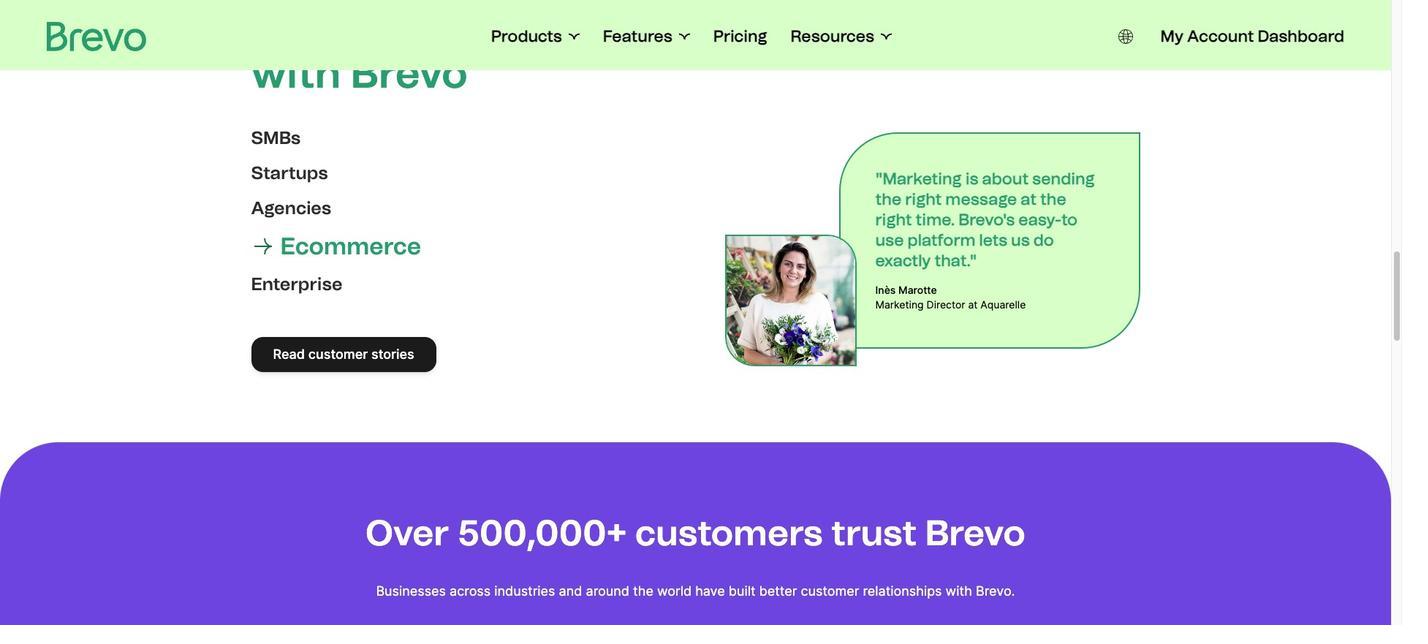 Task type: locate. For each thing, give the bounding box(es) containing it.
1 horizontal spatial customer
[[801, 583, 860, 599]]

agencies
[[251, 197, 332, 218]]

industries
[[495, 583, 555, 599]]

resources
[[791, 26, 875, 46]]

aquarelle
[[981, 298, 1026, 310]]

platform
[[908, 230, 976, 250]]

0 horizontal spatial the
[[633, 583, 654, 599]]

0 horizontal spatial customer
[[309, 346, 368, 362]]

over 500,000+ customers trust brevo
[[366, 512, 1026, 554]]

features
[[603, 26, 673, 46]]

exactly
[[876, 250, 931, 270]]

message
[[946, 189, 1017, 209]]

can
[[451, 2, 527, 51]]

at up easy-
[[1021, 189, 1037, 209]]

with up smbs
[[251, 49, 341, 98]]

customer
[[309, 346, 368, 362], [801, 583, 860, 599]]

products
[[491, 26, 562, 46]]

world
[[657, 583, 692, 599]]

enterprise
[[251, 273, 343, 294]]

customers
[[635, 512, 823, 554]]

0 horizontal spatial with
[[251, 49, 341, 98]]

with
[[251, 49, 341, 98], [946, 583, 973, 599]]

have
[[696, 583, 725, 599]]

0 horizontal spatial at
[[969, 298, 978, 310]]

right down '"marketing' on the top right of page
[[906, 189, 942, 209]]

account
[[1188, 26, 1255, 46]]

1 vertical spatial with
[[946, 583, 973, 599]]

is
[[966, 169, 979, 188]]

inès marotte marketing director at aquarelle
[[876, 283, 1026, 310]]

ecommerce link
[[251, 231, 652, 261]]

at
[[1021, 189, 1037, 209], [969, 298, 978, 310]]

0 vertical spatial right
[[906, 189, 942, 209]]

brevo for with
[[351, 49, 468, 98]]

my account dashboard link
[[1161, 26, 1345, 47]]

across
[[450, 583, 491, 599]]

testimonial image
[[725, 234, 857, 366]]

read
[[273, 346, 305, 362]]

0 vertical spatial brevo
[[351, 49, 468, 98]]

right
[[906, 189, 942, 209], [876, 210, 912, 229]]

resources link
[[791, 26, 892, 47]]

brevo.
[[976, 583, 1016, 599]]

at right "director"
[[969, 298, 978, 310]]

at inside the "marketing is about sending the right message at the right time. brevo's easy-to use platform lets us do exactly that."
[[1021, 189, 1037, 209]]

marotte
[[899, 283, 937, 296]]

with left brevo.
[[946, 583, 973, 599]]

products link
[[491, 26, 580, 47]]

right up use
[[876, 210, 912, 229]]

1 horizontal spatial brevo
[[926, 512, 1026, 554]]

director
[[927, 298, 966, 310]]

brevo inside the everyone can grow with brevo
[[351, 49, 468, 98]]

trust
[[832, 512, 917, 554]]

brevo's
[[959, 210, 1015, 229]]

0 horizontal spatial brevo
[[351, 49, 468, 98]]

brevo
[[351, 49, 468, 98], [926, 512, 1026, 554]]

lets
[[980, 230, 1008, 250]]

1 vertical spatial customer
[[801, 583, 860, 599]]

1 vertical spatial brevo
[[926, 512, 1026, 554]]

0 vertical spatial customer
[[309, 346, 368, 362]]

the down the sending at the right of page
[[1041, 189, 1067, 209]]

read customer stories button
[[251, 337, 436, 372]]

customer right read
[[309, 346, 368, 362]]

use
[[876, 230, 904, 250]]

1 vertical spatial at
[[969, 298, 978, 310]]

startups
[[251, 162, 328, 183]]

1 horizontal spatial at
[[1021, 189, 1037, 209]]

the left world
[[633, 583, 654, 599]]

to
[[1062, 210, 1078, 229]]

the down '"marketing' on the top right of page
[[876, 189, 902, 209]]

0 vertical spatial at
[[1021, 189, 1037, 209]]

customer right better
[[801, 583, 860, 599]]

the
[[876, 189, 902, 209], [1041, 189, 1067, 209], [633, 583, 654, 599]]

customer inside button
[[309, 346, 368, 362]]

0 vertical spatial with
[[251, 49, 341, 98]]



Task type: vqa. For each thing, say whether or not it's contained in the screenshot.
'Triggered emails, delivered at speed'
no



Task type: describe. For each thing, give the bounding box(es) containing it.
businesses across industries and around the world have built better customer relationships with brevo.
[[376, 583, 1016, 599]]

businesses
[[376, 583, 446, 599]]

"marketing
[[876, 169, 962, 188]]

my
[[1161, 26, 1184, 46]]

button image
[[1119, 29, 1133, 44]]

brevo for trust
[[926, 512, 1026, 554]]

smbs
[[251, 127, 301, 148]]

and
[[559, 583, 582, 599]]

grow
[[537, 2, 639, 51]]

with inside the everyone can grow with brevo
[[251, 49, 341, 98]]

2 horizontal spatial the
[[1041, 189, 1067, 209]]

startups link
[[251, 161, 667, 185]]

everyone
[[251, 2, 441, 51]]

at inside "inès marotte marketing director at aquarelle"
[[969, 298, 978, 310]]

1 vertical spatial right
[[876, 210, 912, 229]]

1 horizontal spatial with
[[946, 583, 973, 599]]

time.
[[916, 210, 955, 229]]

stories
[[372, 346, 414, 362]]

ecommerce
[[280, 232, 421, 260]]

marketing
[[876, 298, 924, 310]]

read customer stories
[[273, 346, 414, 362]]

"marketing is about sending the right message at the right time. brevo's easy-to use platform lets us do exactly that."
[[876, 169, 1095, 270]]

about
[[983, 169, 1029, 188]]

my account dashboard
[[1161, 26, 1345, 46]]

agencies link
[[251, 196, 667, 220]]

pricing
[[714, 26, 768, 46]]

that."
[[935, 250, 978, 270]]

built
[[729, 583, 756, 599]]

smbs link
[[251, 126, 667, 150]]

better
[[760, 583, 797, 599]]

pricing link
[[714, 26, 768, 47]]

enterprise link
[[251, 272, 667, 296]]

dashboard
[[1258, 26, 1345, 46]]

do
[[1034, 230, 1055, 250]]

us
[[1012, 230, 1030, 250]]

brevo image
[[47, 22, 146, 51]]

over
[[366, 512, 449, 554]]

inès
[[876, 283, 896, 296]]

1 horizontal spatial the
[[876, 189, 902, 209]]

500,000+
[[458, 512, 627, 554]]

around
[[586, 583, 630, 599]]

relationships
[[863, 583, 942, 599]]

features link
[[603, 26, 690, 47]]

easy-
[[1019, 210, 1062, 229]]

everyone can grow with brevo
[[251, 2, 639, 98]]

sending
[[1033, 169, 1095, 188]]



